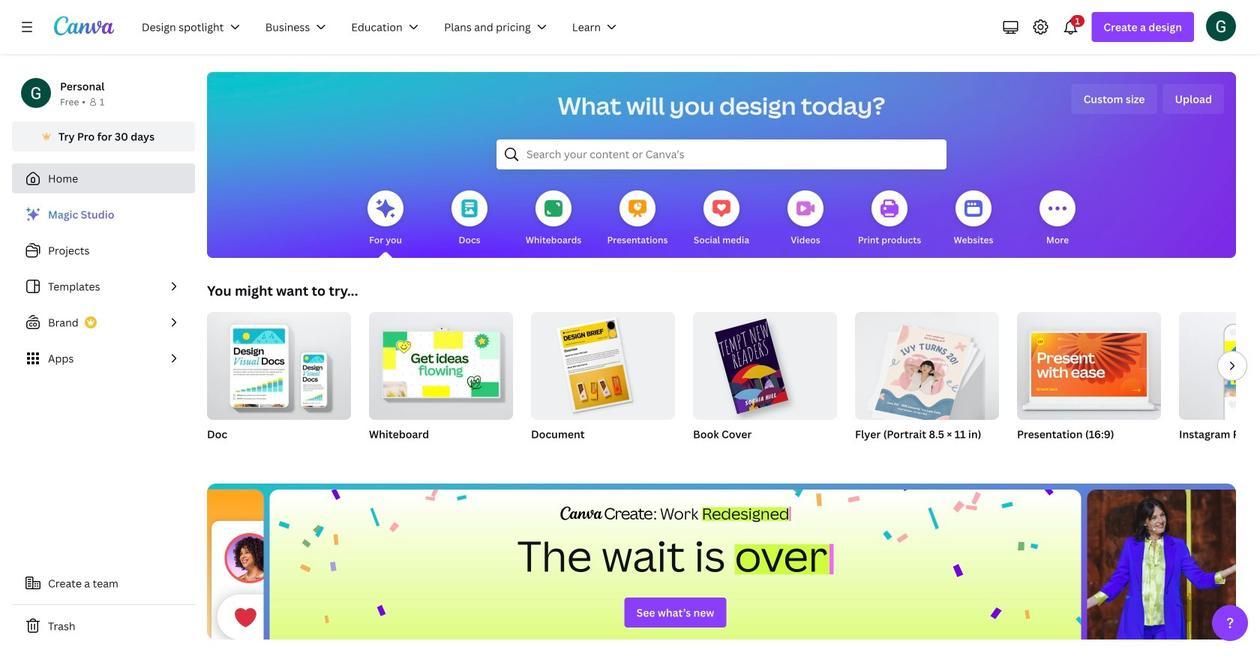 Task type: vqa. For each thing, say whether or not it's contained in the screenshot.
Presenters
no



Task type: locate. For each thing, give the bounding box(es) containing it.
Search search field
[[527, 140, 917, 169]]

list
[[12, 200, 195, 374]]

None search field
[[497, 140, 947, 170]]

greg robinson image
[[1206, 11, 1236, 41]]

group
[[207, 312, 351, 461], [207, 312, 351, 420], [369, 312, 513, 461], [531, 312, 675, 461], [693, 312, 837, 461], [693, 312, 837, 420], [855, 312, 999, 461], [855, 312, 999, 425], [1017, 312, 1161, 461], [1017, 312, 1161, 420], [1179, 312, 1260, 461], [1179, 312, 1260, 420]]



Task type: describe. For each thing, give the bounding box(es) containing it.
top level navigation element
[[132, 12, 633, 42]]



